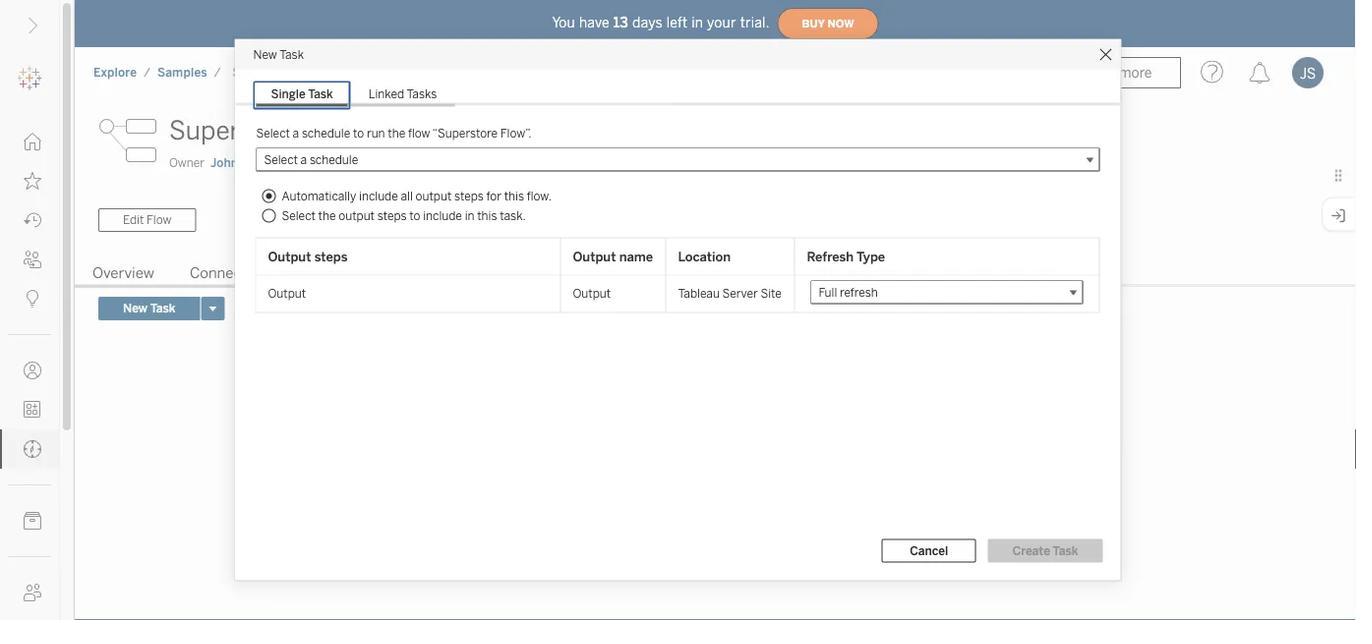 Task type: vqa. For each thing, say whether or not it's contained in the screenshot.
"Name" to the top
no



Task type: locate. For each thing, give the bounding box(es) containing it.
2 vertical spatial steps
[[314, 249, 348, 265]]

0 vertical spatial new task
[[253, 47, 304, 62]]

scheduled
[[310, 265, 385, 282]]

history
[[493, 265, 542, 282]]

1 vertical spatial the
[[318, 209, 336, 223]]

the right run at the left top
[[388, 126, 406, 140]]

1 horizontal spatial the
[[388, 126, 406, 140]]

1 horizontal spatial new
[[253, 47, 277, 62]]

/ right 'explore'
[[144, 65, 151, 80]]

create
[[1013, 544, 1051, 559]]

0 horizontal spatial output
[[339, 209, 375, 223]]

steps
[[455, 189, 484, 203], [378, 209, 407, 223], [314, 249, 348, 265]]

a
[[293, 126, 299, 140], [301, 153, 307, 167]]

0 horizontal spatial the
[[318, 209, 336, 223]]

tasks tab list
[[236, 81, 1121, 110]]

select left modified
[[264, 153, 298, 167]]

0 horizontal spatial new task
[[123, 302, 176, 316]]

output right the all
[[416, 189, 452, 203]]

1 horizontal spatial to
[[410, 209, 421, 223]]

tasks
[[407, 87, 437, 101], [388, 265, 427, 282]]

tasks inside tab list
[[407, 87, 437, 101]]

connections
[[190, 265, 275, 282]]

select all
[[249, 302, 302, 316]]

1 vertical spatial output
[[339, 209, 375, 223]]

task right single
[[308, 87, 333, 101]]

a up select a schedule
[[293, 126, 299, 140]]

new
[[253, 47, 277, 62], [123, 302, 148, 316]]

new task inside button
[[123, 302, 176, 316]]

automatically
[[282, 189, 356, 203]]

create task button
[[988, 540, 1103, 563]]

superstore
[[233, 65, 293, 80], [169, 116, 299, 146]]

location
[[678, 249, 731, 265]]

flow for edit flow button
[[147, 213, 172, 227]]

schedule up modified
[[302, 126, 351, 140]]

/
[[144, 65, 151, 80], [214, 65, 221, 80]]

0 horizontal spatial steps
[[314, 249, 348, 265]]

steps down the all
[[378, 209, 407, 223]]

1 vertical spatial to
[[410, 209, 421, 223]]

flow up single task on the top
[[295, 65, 320, 80]]

the inside automatically include all output steps for this flow. select the output steps to include in this task.
[[318, 209, 336, 223]]

output name
[[573, 249, 653, 265]]

task inside the create task button
[[1053, 544, 1079, 559]]

schedule for select a schedule to run the flow "superstore flow".
[[302, 126, 351, 140]]

superstore flow
[[233, 65, 320, 80], [169, 116, 359, 146]]

select inside select a schedule dropdown button
[[264, 153, 298, 167]]

to down the all
[[410, 209, 421, 223]]

to inside automatically include all output steps for this flow. select the output steps to include in this task.
[[410, 209, 421, 223]]

full refresh button
[[811, 281, 1084, 305]]

pm
[[457, 156, 476, 170]]

0 horizontal spatial new
[[123, 302, 148, 316]]

2023,
[[394, 156, 426, 170]]

output
[[268, 249, 311, 265], [573, 249, 616, 265], [268, 287, 306, 301], [573, 287, 611, 301]]

a up automatically
[[301, 153, 307, 167]]

0 horizontal spatial include
[[359, 189, 398, 203]]

new task up superstore flow element
[[253, 47, 304, 62]]

tasks right linked
[[407, 87, 437, 101]]

flow
[[295, 65, 320, 80], [305, 116, 359, 146], [147, 213, 172, 227]]

1 horizontal spatial new task
[[253, 47, 304, 62]]

select
[[256, 126, 290, 140], [264, 153, 298, 167], [282, 209, 316, 223], [249, 302, 285, 316]]

in
[[692, 15, 704, 31], [465, 209, 475, 223]]

task up superstore flow element
[[280, 47, 304, 62]]

cancel
[[910, 544, 949, 559]]

1 vertical spatial flow
[[305, 116, 359, 146]]

overview
[[92, 265, 154, 282]]

"superstore
[[432, 126, 498, 140]]

new up superstore flow element
[[253, 47, 277, 62]]

samples
[[157, 65, 207, 80]]

now
[[828, 17, 855, 30]]

schedule up automatically
[[310, 153, 358, 167]]

0 horizontal spatial a
[[293, 126, 299, 140]]

navigation panel element
[[0, 59, 59, 621]]

this down for
[[477, 209, 497, 223]]

owner
[[169, 156, 205, 170]]

include all or individual outputs option group
[[256, 186, 1100, 226]]

0 horizontal spatial /
[[144, 65, 151, 80]]

1 vertical spatial new
[[123, 302, 148, 316]]

task
[[280, 47, 304, 62], [308, 87, 333, 101], [150, 302, 176, 316], [1053, 544, 1079, 559]]

scheduled tasks
[[310, 265, 427, 282]]

include down '4:32' at the top of page
[[423, 209, 462, 223]]

select for select a schedule
[[264, 153, 298, 167]]

task inside new task button
[[150, 302, 176, 316]]

the
[[388, 126, 406, 140], [318, 209, 336, 223]]

include left the all
[[359, 189, 398, 203]]

schedule inside dropdown button
[[310, 153, 358, 167]]

tasks right scheduled
[[388, 265, 427, 282]]

1 horizontal spatial /
[[214, 65, 221, 80]]

create task
[[1013, 544, 1079, 559]]

steps left for
[[455, 189, 484, 203]]

1 vertical spatial superstore
[[169, 116, 299, 146]]

1 vertical spatial a
[[301, 153, 307, 167]]

0 vertical spatial tasks
[[407, 87, 437, 101]]

1 horizontal spatial include
[[423, 209, 462, 223]]

0 vertical spatial a
[[293, 126, 299, 140]]

new down the overview
[[123, 302, 148, 316]]

select inside automatically include all output steps for this flow. select the output steps to include in this task.
[[282, 209, 316, 223]]

you
[[552, 15, 575, 31]]

output
[[416, 189, 452, 203], [339, 209, 375, 223]]

superstore up single
[[233, 65, 293, 80]]

select up smith
[[256, 126, 290, 140]]

select left all
[[249, 302, 285, 316]]

tableau
[[678, 287, 720, 301]]

output down automatically
[[339, 209, 375, 223]]

run history
[[463, 265, 542, 282]]

buy now button
[[778, 8, 879, 39]]

explore / samples /
[[93, 65, 221, 80]]

single
[[271, 87, 306, 101]]

2 / from the left
[[214, 65, 221, 80]]

1 vertical spatial this
[[477, 209, 497, 223]]

1 vertical spatial schedule
[[310, 153, 358, 167]]

1 horizontal spatial a
[[301, 153, 307, 167]]

this
[[504, 189, 524, 203], [477, 209, 497, 223]]

flow.
[[527, 189, 552, 203]]

task inside tasks tab list
[[308, 87, 333, 101]]

schedule
[[302, 126, 351, 140], [310, 153, 358, 167]]

refresh
[[807, 249, 854, 265]]

2 horizontal spatial steps
[[455, 189, 484, 203]]

1 horizontal spatial output
[[416, 189, 452, 203]]

1 horizontal spatial steps
[[378, 209, 407, 223]]

1 horizontal spatial in
[[692, 15, 704, 31]]

a inside dropdown button
[[301, 153, 307, 167]]

the down automatically
[[318, 209, 336, 223]]

flow right edit on the top
[[147, 213, 172, 227]]

to
[[353, 126, 364, 140], [410, 209, 421, 223]]

1 vertical spatial in
[[465, 209, 475, 223]]

steps down automatically
[[314, 249, 348, 265]]

for
[[487, 189, 502, 203]]

0 horizontal spatial in
[[465, 209, 475, 223]]

in left task.
[[465, 209, 475, 223]]

superstore flow element
[[227, 65, 326, 80]]

lineage
[[577, 265, 630, 282]]

in right left
[[692, 15, 704, 31]]

select inside select all button
[[249, 302, 285, 316]]

smith
[[241, 156, 275, 170]]

1 vertical spatial superstore flow
[[169, 116, 359, 146]]

task down the overview
[[150, 302, 176, 316]]

superstore flow up smith
[[169, 116, 359, 146]]

superstore up 'john smith' link
[[169, 116, 299, 146]]

0 vertical spatial schedule
[[302, 126, 351, 140]]

include
[[359, 189, 398, 203], [423, 209, 462, 223]]

0 vertical spatial to
[[353, 126, 364, 140]]

new task
[[253, 47, 304, 62], [123, 302, 176, 316]]

flow up modified
[[305, 116, 359, 146]]

/ right "samples"
[[214, 65, 221, 80]]

select a schedule button
[[256, 148, 1100, 172]]

2 vertical spatial flow
[[147, 213, 172, 227]]

flow image
[[98, 111, 157, 170]]

superstore flow up single
[[233, 65, 320, 80]]

task right create
[[1053, 544, 1079, 559]]

you have 13 days left in your trial.
[[552, 15, 770, 31]]

4:32
[[429, 156, 455, 170]]

0 vertical spatial new
[[253, 47, 277, 62]]

0 vertical spatial this
[[504, 189, 524, 203]]

refresh type
[[807, 249, 886, 265]]

1 / from the left
[[144, 65, 151, 80]]

flow inside button
[[147, 213, 172, 227]]

new task down the overview
[[123, 302, 176, 316]]

1 vertical spatial new task
[[123, 302, 176, 316]]

1 vertical spatial tasks
[[388, 265, 427, 282]]

to left run at the left top
[[353, 126, 364, 140]]

tasks for linked tasks
[[407, 87, 437, 101]]

automatically include all output steps for this flow. select the output steps to include in this task.
[[282, 189, 552, 223]]

this up task.
[[504, 189, 524, 203]]

tasks for scheduled tasks
[[388, 265, 427, 282]]

select down automatically
[[282, 209, 316, 223]]

cancel button
[[882, 540, 977, 563]]

0 vertical spatial flow
[[295, 65, 320, 80]]

tasks inside sub-spaces tab list
[[388, 265, 427, 282]]



Task type: describe. For each thing, give the bounding box(es) containing it.
john
[[211, 156, 238, 170]]

flow
[[408, 126, 430, 140]]

0 vertical spatial the
[[388, 126, 406, 140]]

in inside automatically include all output steps for this flow. select the output steps to include in this task.
[[465, 209, 475, 223]]

0 vertical spatial superstore flow
[[233, 65, 320, 80]]

modified
[[299, 156, 346, 170]]

explore link
[[92, 64, 138, 81]]

a for select a schedule
[[301, 153, 307, 167]]

select all button
[[237, 297, 315, 321]]

edit flow button
[[98, 209, 196, 232]]

server
[[723, 287, 758, 301]]

run
[[463, 265, 490, 282]]

explore
[[93, 65, 137, 80]]

linked tasks
[[369, 87, 437, 101]]

new task dialog
[[236, 40, 1121, 581]]

0 vertical spatial steps
[[455, 189, 484, 203]]

main navigation. press the up and down arrow keys to access links. element
[[0, 122, 59, 621]]

0 vertical spatial in
[[692, 15, 704, 31]]

sub-spaces tab list
[[75, 263, 1357, 288]]

superstore flow inside main content
[[169, 116, 359, 146]]

full refresh
[[819, 286, 878, 300]]

days
[[633, 15, 663, 31]]

run
[[367, 126, 385, 140]]

a for select a schedule to run the flow "superstore flow".
[[293, 126, 299, 140]]

23,
[[375, 156, 392, 170]]

13
[[614, 15, 629, 31]]

owner john smith
[[169, 156, 275, 170]]

tableau server site
[[678, 287, 782, 301]]

edit flow
[[123, 213, 172, 227]]

task.
[[500, 209, 526, 223]]

select a schedule
[[264, 153, 358, 167]]

0 vertical spatial output
[[416, 189, 452, 203]]

0 vertical spatial superstore
[[233, 65, 293, 80]]

trial.
[[740, 15, 770, 31]]

superstore inside main content
[[169, 116, 299, 146]]

select for select all
[[249, 302, 285, 316]]

select a schedule to run the flow "superstore flow".
[[256, 126, 532, 140]]

new inside button
[[123, 302, 148, 316]]

single task
[[271, 87, 333, 101]]

buy
[[802, 17, 825, 30]]

edit
[[123, 213, 144, 227]]

buy now
[[802, 17, 855, 30]]

superstore flow main content
[[75, 98, 1357, 621]]

left
[[667, 15, 688, 31]]

full
[[819, 286, 838, 300]]

have
[[579, 15, 610, 31]]

1 horizontal spatial this
[[504, 189, 524, 203]]

flow".
[[501, 126, 532, 140]]

all
[[401, 189, 413, 203]]

site
[[761, 287, 782, 301]]

0 vertical spatial include
[[359, 189, 398, 203]]

oct
[[352, 156, 372, 170]]

0 horizontal spatial to
[[353, 126, 364, 140]]

schedule for select a schedule
[[310, 153, 358, 167]]

output steps
[[268, 249, 348, 265]]

linked
[[369, 87, 404, 101]]

name
[[619, 249, 653, 265]]

0 horizontal spatial this
[[477, 209, 497, 223]]

1 vertical spatial steps
[[378, 209, 407, 223]]

new task button
[[98, 297, 200, 321]]

type
[[857, 249, 886, 265]]

samples link
[[156, 64, 208, 81]]

modified oct 23, 2023, 4:32 pm
[[299, 156, 476, 170]]

select for select a schedule to run the flow "superstore flow".
[[256, 126, 290, 140]]

all
[[288, 302, 302, 316]]

your
[[708, 15, 737, 31]]

john smith link
[[211, 154, 275, 172]]

new inside dialog
[[253, 47, 277, 62]]

1 vertical spatial include
[[423, 209, 462, 223]]

flow for superstore flow element
[[295, 65, 320, 80]]

new task inside dialog
[[253, 47, 304, 62]]

refresh
[[840, 286, 878, 300]]



